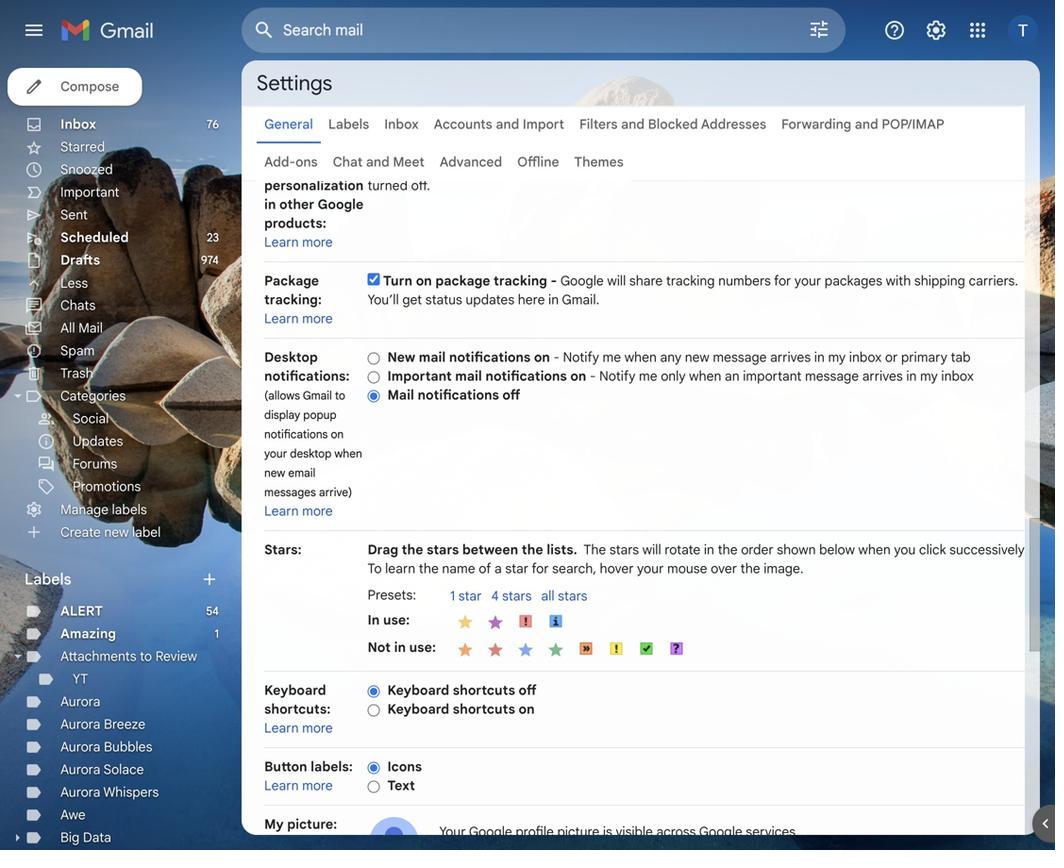 Task type: locate. For each thing, give the bounding box(es) containing it.
2 more from the top
[[302, 310, 333, 327]]

the left lists.
[[522, 542, 543, 558]]

1 more from the top
[[302, 234, 333, 251]]

visible
[[616, 824, 653, 840]]

here
[[518, 292, 545, 308]]

ons
[[295, 154, 318, 170]]

76
[[207, 117, 219, 132]]

more down arrive)
[[302, 503, 333, 520]]

4 learn from the top
[[264, 720, 299, 737]]

2 horizontal spatial your
[[795, 273, 821, 289]]

2 aurora from the top
[[60, 716, 100, 733]]

new inside desktop notifications: (allows gmail to display popup notifications on your desktop when new email messages arrive) learn more
[[264, 466, 285, 480]]

use: right in at the left bottom of the page
[[383, 612, 410, 629]]

important for important mail notifications on - notify me only when an important message arrives in my inbox
[[387, 368, 452, 385]]

2 shortcuts from the top
[[453, 701, 515, 718]]

1 vertical spatial message
[[805, 368, 859, 385]]

1 horizontal spatial mail
[[387, 387, 414, 403]]

0 horizontal spatial me
[[603, 349, 621, 366]]

the
[[584, 542, 606, 558]]

aurora
[[60, 694, 100, 710], [60, 716, 100, 733], [60, 739, 100, 755], [60, 762, 100, 778], [60, 784, 100, 801]]

1 horizontal spatial to
[[335, 389, 345, 403]]

across
[[656, 824, 696, 840]]

your inside desktop notifications: (allows gmail to display popup notifications on your desktop when new email messages arrive) learn more
[[264, 447, 287, 461]]

0 vertical spatial off
[[502, 387, 520, 403]]

2 vertical spatial will
[[642, 542, 661, 558]]

1 shortcuts from the top
[[453, 682, 515, 699]]

when left you
[[858, 542, 891, 558]]

profile
[[516, 824, 554, 840]]

inbox down tab
[[941, 368, 974, 385]]

5 learn more link from the top
[[264, 778, 333, 794]]

i
[[838, 159, 841, 175]]

filters and blocked addresses
[[579, 116, 766, 133]]

categories
[[60, 388, 126, 404]]

shown
[[777, 542, 816, 558]]

in right here
[[548, 292, 559, 308]]

1 horizontal spatial 1
[[450, 588, 455, 604]]

important down "snoozed"
[[60, 184, 119, 201]]

your right the hover
[[637, 561, 664, 577]]

blocked
[[648, 116, 698, 133]]

1 horizontal spatial your
[[637, 561, 664, 577]]

turned
[[368, 177, 408, 194]]

shortcuts for on
[[453, 701, 515, 718]]

drag the stars between the lists.
[[368, 542, 577, 558]]

on inside desktop notifications: (allows gmail to display popup notifications on your desktop when new email messages arrive) learn more
[[331, 428, 344, 442]]

Keyboard shortcuts on radio
[[368, 703, 380, 718]]

star inside the stars will rotate in the order shown below when you click successively. to learn the name of a star for search, hover your mouse over the image.
[[505, 561, 529, 577]]

1 vertical spatial new
[[264, 466, 285, 480]]

in inside "google will share tracking numbers for your packages with shipping carriers. you'll get status updates here in gmail."
[[548, 292, 559, 308]]

keyboard inside 'keyboard shortcuts: learn more'
[[264, 682, 326, 699]]

1 horizontal spatial inbox
[[941, 368, 974, 385]]

message right important
[[805, 368, 859, 385]]

1 vertical spatial off
[[519, 682, 537, 699]]

more down tracking:
[[302, 310, 333, 327]]

1 learn from the top
[[264, 234, 299, 251]]

learn inside button labels: learn more
[[264, 778, 299, 794]]

will inside google may use my email, chat, and video content to personalize my experience and provide smart features. if i opt out, such features will be turned off.
[[980, 159, 999, 175]]

5 learn from the top
[[264, 778, 299, 794]]

1 horizontal spatial inbox
[[384, 116, 419, 133]]

star right a at the bottom left of the page
[[505, 561, 529, 577]]

all mail link
[[60, 320, 103, 336]]

learn inside package tracking: learn more
[[264, 310, 299, 327]]

0 vertical spatial mail
[[78, 320, 103, 336]]

advanced search options image
[[800, 10, 838, 48]]

1 horizontal spatial star
[[505, 561, 529, 577]]

0 horizontal spatial to
[[140, 648, 152, 665]]

products:
[[264, 215, 326, 232]]

for inside the stars will rotate in the order shown below when you click successively. to learn the name of a star for search, hover your mouse over the image.
[[532, 561, 549, 577]]

compose
[[60, 78, 119, 95]]

aurora down aurora link on the left of the page
[[60, 716, 100, 733]]

1
[[450, 588, 455, 604], [215, 627, 219, 641]]

lists.
[[547, 542, 577, 558]]

4 aurora from the top
[[60, 762, 100, 778]]

2 vertical spatial to
[[140, 648, 152, 665]]

shortcuts up keyboard shortcuts on on the bottom of page
[[453, 682, 515, 699]]

0 horizontal spatial will
[[607, 273, 626, 289]]

stars right all
[[558, 588, 587, 604]]

1 inbox from the left
[[60, 116, 96, 133]]

google
[[838, 140, 882, 156], [318, 196, 364, 213], [560, 273, 604, 289], [469, 824, 512, 840], [699, 824, 742, 840]]

shipping
[[914, 273, 965, 289]]

attachments
[[60, 648, 136, 665]]

tracking for share
[[666, 273, 715, 289]]

0 horizontal spatial new
[[104, 524, 129, 541]]

2 vertical spatial new
[[104, 524, 129, 541]]

1 horizontal spatial inbox link
[[384, 116, 419, 133]]

in left 'other'
[[264, 196, 276, 213]]

on down popup at the top left of the page
[[331, 428, 344, 442]]

learn more link for keyboard shortcuts:
[[264, 720, 333, 737]]

learn more link down shortcuts:
[[264, 720, 333, 737]]

0 horizontal spatial inbox link
[[60, 116, 96, 133]]

google will share tracking numbers for your packages with shipping carriers. you'll get status updates here in gmail.
[[368, 273, 1018, 308]]

None checkbox
[[368, 273, 380, 285]]

alert
[[60, 603, 103, 620]]

me for only
[[639, 368, 657, 385]]

4 learn more link from the top
[[264, 720, 333, 737]]

1 horizontal spatial features
[[927, 159, 977, 175]]

- for new mail notifications on
[[553, 349, 560, 366]]

all
[[541, 588, 555, 604]]

0 vertical spatial star
[[505, 561, 529, 577]]

shortcuts
[[453, 682, 515, 699], [453, 701, 515, 718]]

attachments to review
[[60, 648, 197, 665]]

0 vertical spatial new
[[685, 349, 709, 366]]

0 horizontal spatial for
[[532, 561, 549, 577]]

trash link
[[60, 365, 93, 382]]

when
[[624, 349, 657, 366], [689, 368, 721, 385], [334, 447, 362, 461], [858, 542, 891, 558]]

0 vertical spatial 1
[[450, 588, 455, 604]]

use: right not
[[409, 639, 436, 656]]

1 vertical spatial star
[[458, 588, 482, 604]]

labels inside 'navigation'
[[25, 570, 71, 589]]

1 down 54
[[215, 627, 219, 641]]

amazing
[[60, 626, 116, 642]]

keyboard up shortcuts:
[[264, 682, 326, 699]]

inbox up meet
[[384, 116, 419, 133]]

to left review
[[140, 648, 152, 665]]

successively.
[[950, 542, 1027, 558]]

1 horizontal spatial me
[[639, 368, 657, 385]]

personalize
[[494, 159, 563, 175]]

when right desktop
[[334, 447, 362, 461]]

to right gmail
[[335, 389, 345, 403]]

notify for notify me when any new message arrives in my inbox or primary tab
[[563, 349, 599, 366]]

1 horizontal spatial message
[[805, 368, 859, 385]]

google right your
[[469, 824, 512, 840]]

more down shortcuts:
[[302, 720, 333, 737]]

package
[[435, 273, 490, 289]]

mail up mail notifications off
[[455, 368, 482, 385]]

keyboard for keyboard shortcuts on
[[387, 701, 449, 718]]

more for keyboard
[[302, 720, 333, 737]]

off for keyboard shortcuts off
[[519, 682, 537, 699]]

me left the any on the right of page
[[603, 349, 621, 366]]

will
[[980, 159, 999, 175], [607, 273, 626, 289], [642, 542, 661, 558]]

inbox link up starred link
[[60, 116, 96, 133]]

image.
[[764, 561, 804, 577]]

1 vertical spatial me
[[639, 368, 657, 385]]

labels up chat
[[328, 116, 369, 133]]

learn inside smart features and personalization in other google products: learn more
[[264, 234, 299, 251]]

1 for 1
[[215, 627, 219, 641]]

features
[[306, 140, 361, 156], [927, 159, 977, 175]]

my right offline
[[567, 159, 584, 175]]

0 horizontal spatial 1
[[215, 627, 219, 641]]

and
[[496, 116, 519, 133], [621, 116, 645, 133], [855, 116, 878, 133], [366, 154, 390, 170], [264, 159, 289, 175], [368, 159, 390, 175], [658, 159, 680, 175]]

may
[[885, 140, 910, 156]]

1 vertical spatial notify
[[599, 368, 636, 385]]

google down "personalization"
[[318, 196, 364, 213]]

1 vertical spatial 1
[[215, 627, 219, 641]]

notify for notify me only when an important message arrives in my inbox
[[599, 368, 636, 385]]

accounts and import link
[[434, 116, 564, 133]]

important inside labels 'navigation'
[[60, 184, 119, 201]]

labels up 'alert'
[[25, 570, 71, 589]]

aurora down aurora bubbles
[[60, 762, 100, 778]]

1 vertical spatial shortcuts
[[453, 701, 515, 718]]

important down new
[[387, 368, 452, 385]]

2 horizontal spatial to
[[479, 159, 491, 175]]

inbox link up meet
[[384, 116, 419, 133]]

advanced link
[[440, 154, 502, 170]]

google up opt
[[838, 140, 882, 156]]

package tracking: learn more
[[264, 273, 333, 327]]

my right use
[[938, 140, 956, 156]]

aurora for aurora breeze
[[60, 716, 100, 733]]

1 for 1 star 4 stars all stars
[[450, 588, 455, 604]]

aurora down 'yt'
[[60, 694, 100, 710]]

1 horizontal spatial for
[[774, 273, 791, 289]]

0 horizontal spatial your
[[264, 447, 287, 461]]

data
[[83, 830, 111, 846]]

learn down products:
[[264, 234, 299, 251]]

tracking right share
[[666, 273, 715, 289]]

3 aurora from the top
[[60, 739, 100, 755]]

sent link
[[60, 207, 88, 223]]

accounts and import
[[434, 116, 564, 133]]

1 horizontal spatial arrives
[[862, 368, 903, 385]]

offline link
[[517, 154, 559, 170]]

0 horizontal spatial labels
[[25, 570, 71, 589]]

0 horizontal spatial important
[[60, 184, 119, 201]]

for up all
[[532, 561, 549, 577]]

keyboard right keyboard shortcuts off radio
[[387, 682, 449, 699]]

2 tracking from the left
[[666, 273, 715, 289]]

1 horizontal spatial tracking
[[666, 273, 715, 289]]

0 horizontal spatial inbox
[[60, 116, 96, 133]]

more inside desktop notifications: (allows gmail to display popup notifications on your desktop when new email messages arrive) learn more
[[302, 503, 333, 520]]

services.
[[746, 824, 799, 840]]

0 vertical spatial your
[[795, 273, 821, 289]]

status
[[425, 292, 462, 308]]

labels heading
[[25, 570, 200, 589]]

0 vertical spatial important
[[60, 184, 119, 201]]

chat and meet link
[[333, 154, 425, 170]]

0 horizontal spatial star
[[458, 588, 482, 604]]

1 vertical spatial your
[[264, 447, 287, 461]]

for right "numbers"
[[774, 273, 791, 289]]

off for mail notifications off
[[502, 387, 520, 403]]

1 vertical spatial features
[[927, 159, 977, 175]]

learn down shortcuts:
[[264, 720, 299, 737]]

add-ons
[[264, 154, 318, 170]]

1 vertical spatial mail
[[455, 368, 482, 385]]

labels navigation
[[0, 60, 242, 850]]

0 horizontal spatial inbox
[[849, 349, 882, 366]]

0 vertical spatial to
[[479, 159, 491, 175]]

3 learn from the top
[[264, 503, 299, 520]]

general link
[[264, 116, 313, 133]]

1 tracking from the left
[[494, 273, 547, 289]]

New mail notifications on radio
[[368, 351, 380, 366]]

snoozed link
[[60, 161, 113, 178]]

not
[[368, 639, 391, 656]]

inbox left the or
[[849, 349, 882, 366]]

1 horizontal spatial important
[[387, 368, 452, 385]]

more inside 'keyboard shortcuts: learn more'
[[302, 720, 333, 737]]

aurora up the awe
[[60, 784, 100, 801]]

more inside package tracking: learn more
[[302, 310, 333, 327]]

keyboard right the keyboard shortcuts on radio
[[387, 701, 449, 718]]

more down products:
[[302, 234, 333, 251]]

1 down name
[[450, 588, 455, 604]]

message up an
[[713, 349, 767, 366]]

notifications inside desktop notifications: (allows gmail to display popup notifications on your desktop when new email messages arrive) learn more
[[264, 428, 328, 442]]

0 vertical spatial will
[[980, 159, 999, 175]]

google up gmail.
[[560, 273, 604, 289]]

review
[[155, 648, 197, 665]]

will left rotate
[[642, 542, 661, 558]]

inbox link
[[60, 116, 96, 133], [384, 116, 419, 133]]

in left the or
[[814, 349, 825, 366]]

themes
[[574, 154, 624, 170]]

will left be
[[980, 159, 999, 175]]

picture
[[557, 824, 600, 840]]

0 horizontal spatial mail
[[78, 320, 103, 336]]

aurora for aurora solace
[[60, 762, 100, 778]]

2 vertical spatial -
[[590, 368, 596, 385]]

desktop
[[264, 349, 318, 366]]

trash
[[60, 365, 93, 382]]

features down the labels "link" at top
[[306, 140, 361, 156]]

notify left only
[[599, 368, 636, 385]]

more down "labels:"
[[302, 778, 333, 794]]

0 horizontal spatial arrives
[[770, 349, 811, 366]]

1 horizontal spatial new
[[264, 466, 285, 480]]

star
[[505, 561, 529, 577], [458, 588, 482, 604]]

0 vertical spatial labels
[[328, 116, 369, 133]]

5 more from the top
[[302, 778, 333, 794]]

your left the "packages"
[[795, 273, 821, 289]]

0 horizontal spatial tracking
[[494, 273, 547, 289]]

google inside smart features and personalization in other google products: learn more
[[318, 196, 364, 213]]

stars up the hover
[[610, 542, 639, 558]]

aurora up aurora solace link
[[60, 739, 100, 755]]

tracking up here
[[494, 273, 547, 289]]

notify down gmail.
[[563, 349, 599, 366]]

1 aurora from the top
[[60, 694, 100, 710]]

1 horizontal spatial mail
[[455, 368, 482, 385]]

0 vertical spatial arrives
[[770, 349, 811, 366]]

1 vertical spatial will
[[607, 273, 626, 289]]

snoozed
[[60, 161, 113, 178]]

1 learn more link from the top
[[264, 234, 333, 251]]

picture:
[[287, 816, 337, 833]]

learn inside 'keyboard shortcuts: learn more'
[[264, 720, 299, 737]]

1 vertical spatial for
[[532, 561, 549, 577]]

tracking for package
[[494, 273, 547, 289]]

new up important mail notifications on - notify me only when an important message arrives in my inbox
[[685, 349, 709, 366]]

None search field
[[242, 8, 846, 53]]

tracking inside "google will share tracking numbers for your packages with shipping carriers. you'll get status updates here in gmail."
[[666, 273, 715, 289]]

your left desktop
[[264, 447, 287, 461]]

0 vertical spatial me
[[603, 349, 621, 366]]

learn down button
[[264, 778, 299, 794]]

2 horizontal spatial will
[[980, 159, 999, 175]]

your
[[795, 273, 821, 289], [264, 447, 287, 461], [637, 561, 664, 577]]

star left 4
[[458, 588, 482, 604]]

on down gmail.
[[570, 368, 586, 385]]

shortcuts down keyboard shortcuts off
[[453, 701, 515, 718]]

2 learn from the top
[[264, 310, 299, 327]]

out,
[[868, 159, 892, 175]]

arrives up important
[[770, 349, 811, 366]]

learn down tracking:
[[264, 310, 299, 327]]

aurora for aurora whispers
[[60, 784, 100, 801]]

0 vertical spatial message
[[713, 349, 767, 366]]

breeze
[[104, 716, 145, 733]]

more inside button labels: learn more
[[302, 778, 333, 794]]

1 inside labels 'navigation'
[[215, 627, 219, 641]]

learn more link down products:
[[264, 234, 333, 251]]

arrives down the or
[[862, 368, 903, 385]]

text
[[387, 778, 415, 794]]

general
[[264, 116, 313, 133]]

0 vertical spatial mail
[[419, 349, 446, 366]]

inbox up starred link
[[60, 116, 96, 133]]

1 vertical spatial use:
[[409, 639, 436, 656]]

learn more link down button
[[264, 778, 333, 794]]

0 vertical spatial shortcuts
[[453, 682, 515, 699]]

aurora solace link
[[60, 762, 144, 778]]

notifications
[[449, 349, 531, 366], [485, 368, 567, 385], [418, 387, 499, 403], [264, 428, 328, 442]]

themes link
[[574, 154, 624, 170]]

features inside google may use my email, chat, and video content to personalize my experience and provide smart features. if i opt out, such features will be turned off.
[[927, 159, 977, 175]]

0 vertical spatial for
[[774, 273, 791, 289]]

2 learn more link from the top
[[264, 310, 333, 327]]

aurora for aurora link on the left of the page
[[60, 694, 100, 710]]

new down manage labels link
[[104, 524, 129, 541]]

learn more link down messages
[[264, 503, 333, 520]]

stars up name
[[427, 542, 459, 558]]

1 star 4 stars all stars
[[450, 588, 587, 604]]

1 horizontal spatial labels
[[328, 116, 369, 133]]

new up messages
[[264, 466, 285, 480]]

1 vertical spatial arrives
[[862, 368, 903, 385]]

1 inbox link from the left
[[60, 116, 96, 133]]

0 vertical spatial features
[[306, 140, 361, 156]]

will inside the stars will rotate in the order shown below when you click successively. to learn the name of a star for search, hover your mouse over the image.
[[642, 542, 661, 558]]

features down email,
[[927, 159, 977, 175]]

labels for labels heading
[[25, 570, 71, 589]]

1 horizontal spatial will
[[642, 542, 661, 558]]

in up over
[[704, 542, 714, 558]]

0 vertical spatial use:
[[383, 612, 410, 629]]

learn down messages
[[264, 503, 299, 520]]

chats link
[[60, 297, 96, 314]]

1 vertical spatial labels
[[25, 570, 71, 589]]

1 vertical spatial important
[[387, 368, 452, 385]]

big data link
[[60, 830, 111, 846]]

1 vertical spatial -
[[553, 349, 560, 366]]

1 vertical spatial mail
[[387, 387, 414, 403]]

the down order
[[740, 561, 760, 577]]

0 horizontal spatial message
[[713, 349, 767, 366]]

4 more from the top
[[302, 720, 333, 737]]

5 aurora from the top
[[60, 784, 100, 801]]

for
[[774, 273, 791, 289], [532, 561, 549, 577]]

will left share
[[607, 273, 626, 289]]

me left only
[[639, 368, 657, 385]]

0 horizontal spatial mail
[[419, 349, 446, 366]]

your
[[439, 824, 466, 840]]

drafts
[[60, 252, 100, 268]]

mail right new
[[419, 349, 446, 366]]

0 vertical spatial notify
[[563, 349, 599, 366]]

3 more from the top
[[302, 503, 333, 520]]

2 vertical spatial your
[[637, 561, 664, 577]]

an
[[725, 368, 740, 385]]

learn more link down tracking:
[[264, 310, 333, 327]]

1 vertical spatial to
[[335, 389, 345, 403]]

mail right all
[[78, 320, 103, 336]]

create
[[60, 524, 101, 541]]

mail right mail notifications off radio
[[387, 387, 414, 403]]

0 horizontal spatial features
[[306, 140, 361, 156]]



Task type: vqa. For each thing, say whether or not it's contained in the screenshot.
The - within the "Attachment: 3 new jobs - Chefs near Richmond (BC).eml. Press enter to view the attachment and delete to remove it" element
no



Task type: describe. For each thing, give the bounding box(es) containing it.
email,
[[959, 140, 994, 156]]

experience
[[588, 159, 654, 175]]

forwarding and pop/imap link
[[781, 116, 944, 133]]

learn for button labels:
[[264, 778, 299, 794]]

(allows
[[264, 389, 300, 403]]

more for package
[[302, 310, 333, 327]]

bubbles
[[104, 739, 152, 755]]

features.
[[770, 159, 823, 175]]

aurora for aurora bubbles
[[60, 739, 100, 755]]

drafts link
[[60, 252, 100, 268]]

Important mail notifications on radio
[[368, 370, 380, 384]]

in inside the stars will rotate in the order shown below when you click successively. to learn the name of a star for search, hover your mouse over the image.
[[704, 542, 714, 558]]

new inside manage labels create new label
[[104, 524, 129, 541]]

when inside the stars will rotate in the order shown below when you click successively. to learn the name of a star for search, hover your mouse over the image.
[[858, 542, 891, 558]]

create new label link
[[60, 524, 161, 541]]

order
[[741, 542, 774, 558]]

keyboard for keyboard shortcuts: learn more
[[264, 682, 326, 699]]

labels:
[[311, 759, 353, 775]]

addresses
[[701, 116, 766, 133]]

button labels: learn more
[[264, 759, 353, 794]]

settings
[[257, 70, 332, 96]]

mail inside labels 'navigation'
[[78, 320, 103, 336]]

stars right 4
[[502, 588, 532, 604]]

all mail
[[60, 320, 103, 336]]

new
[[387, 349, 415, 366]]

use
[[913, 140, 935, 156]]

all
[[60, 320, 75, 336]]

updates
[[73, 433, 123, 450]]

the right learn
[[419, 561, 439, 577]]

when left the any on the right of page
[[624, 349, 657, 366]]

a
[[495, 561, 502, 577]]

yt link
[[73, 671, 88, 688]]

0 vertical spatial inbox
[[849, 349, 882, 366]]

settings image
[[925, 19, 948, 42]]

aurora link
[[60, 694, 100, 710]]

shortcuts:
[[264, 701, 331, 718]]

below
[[819, 542, 855, 558]]

gmail image
[[60, 11, 163, 49]]

- for important mail notifications on
[[590, 368, 596, 385]]

Mail notifications off radio
[[368, 389, 380, 403]]

manage labels create new label
[[60, 501, 161, 541]]

tracking:
[[264, 292, 322, 308]]

my down primary at the right top of page
[[920, 368, 938, 385]]

popup
[[303, 408, 337, 422]]

chats
[[60, 297, 96, 314]]

forums link
[[73, 456, 117, 472]]

gmail.
[[562, 292, 599, 308]]

forums
[[73, 456, 117, 472]]

only
[[661, 368, 686, 385]]

2 horizontal spatial new
[[685, 349, 709, 366]]

smart
[[732, 159, 767, 175]]

more for button
[[302, 778, 333, 794]]

Icons radio
[[368, 761, 380, 775]]

to inside desktop notifications: (allows gmail to display popup notifications on your desktop when new email messages arrive) learn more
[[335, 389, 345, 403]]

primary
[[901, 349, 947, 366]]

between
[[462, 542, 518, 558]]

mail for important
[[455, 368, 482, 385]]

big data
[[60, 830, 111, 846]]

inbox inside labels 'navigation'
[[60, 116, 96, 133]]

2 inbox link from the left
[[384, 116, 419, 133]]

in inside smart features and personalization in other google products: learn more
[[264, 196, 276, 213]]

features inside smart features and personalization in other google products: learn more
[[306, 140, 361, 156]]

google may use my email, chat, and video content to personalize my experience and provide smart features. if i opt out, such features will be turned off.
[[368, 140, 1028, 194]]

starred
[[60, 139, 105, 155]]

awe
[[60, 807, 86, 823]]

chat and meet
[[333, 154, 425, 170]]

scheduled
[[60, 229, 129, 246]]

starred link
[[60, 139, 105, 155]]

desktop notifications: (allows gmail to display popup notifications on your desktop when new email messages arrive) learn more
[[264, 349, 362, 520]]

opt
[[845, 159, 865, 175]]

forwarding and pop/imap
[[781, 116, 944, 133]]

learn more link for package tracking:
[[264, 310, 333, 327]]

2 inbox from the left
[[384, 116, 419, 133]]

learn more link for button labels:
[[264, 778, 333, 794]]

on up get
[[416, 273, 432, 289]]

big
[[60, 830, 80, 846]]

974
[[201, 253, 219, 268]]

when left an
[[689, 368, 721, 385]]

more inside smart features and personalization in other google products: learn more
[[302, 234, 333, 251]]

support image
[[883, 19, 906, 42]]

compose button
[[8, 68, 142, 106]]

aurora breeze link
[[60, 716, 145, 733]]

notifications:
[[264, 368, 350, 385]]

on down keyboard shortcuts off
[[519, 701, 535, 718]]

3 learn more link from the top
[[264, 503, 333, 520]]

learn for package tracking:
[[264, 310, 299, 327]]

and inside smart features and personalization in other google products: learn more
[[264, 159, 289, 175]]

content
[[430, 159, 475, 175]]

1 vertical spatial inbox
[[941, 368, 974, 385]]

0 vertical spatial -
[[551, 273, 557, 289]]

search,
[[552, 561, 596, 577]]

learn inside desktop notifications: (allows gmail to display popup notifications on your desktop when new email messages arrive) learn more
[[264, 503, 299, 520]]

Search mail text field
[[283, 21, 755, 40]]

on down here
[[534, 349, 550, 366]]

labels for the labels "link" at top
[[328, 116, 369, 133]]

learn more link for smart features and personalization in other google products:
[[264, 234, 333, 251]]

offline
[[517, 154, 559, 170]]

your inside "google will share tracking numbers for your packages with shipping carriers. you'll get status updates here in gmail."
[[795, 273, 821, 289]]

Keyboard shortcuts off radio
[[368, 685, 380, 699]]

keyboard for keyboard shortcuts off
[[387, 682, 449, 699]]

google inside "google will share tracking numbers for your packages with shipping carriers. you'll get status updates here in gmail."
[[560, 273, 604, 289]]

important for important
[[60, 184, 119, 201]]

smart
[[264, 140, 303, 156]]

get
[[402, 292, 422, 308]]

or
[[885, 349, 898, 366]]

video
[[394, 159, 426, 175]]

23
[[207, 231, 219, 245]]

google right across
[[699, 824, 742, 840]]

meet
[[393, 154, 425, 170]]

search mail image
[[247, 13, 281, 47]]

of
[[479, 561, 491, 577]]

will inside "google will share tracking numbers for your packages with shipping carriers. you'll get status updates here in gmail."
[[607, 273, 626, 289]]

import
[[523, 116, 564, 133]]

in down primary at the right top of page
[[906, 368, 917, 385]]

learn for keyboard shortcuts:
[[264, 720, 299, 737]]

icons
[[387, 759, 422, 775]]

the up learn
[[402, 542, 423, 558]]

display
[[264, 408, 300, 422]]

whispers
[[103, 784, 159, 801]]

desktop
[[290, 447, 332, 461]]

your inside the stars will rotate in the order shown below when you click successively. to learn the name of a star for search, hover your mouse over the image.
[[637, 561, 664, 577]]

to inside google may use my email, chat, and video content to personalize my experience and provide smart features. if i opt out, such features will be turned off.
[[479, 159, 491, 175]]

main menu image
[[23, 19, 45, 42]]

promotions link
[[73, 478, 141, 495]]

for inside "google will share tracking numbers for your packages with shipping carriers. you'll get status updates here in gmail."
[[774, 273, 791, 289]]

filters
[[579, 116, 618, 133]]

me for when
[[603, 349, 621, 366]]

the up over
[[718, 542, 738, 558]]

to inside labels 'navigation'
[[140, 648, 152, 665]]

my
[[264, 816, 284, 833]]

mail for new
[[419, 349, 446, 366]]

hover
[[600, 561, 634, 577]]

rotate
[[665, 542, 701, 558]]

learn
[[385, 561, 415, 577]]

1 star link
[[450, 588, 491, 606]]

google inside google may use my email, chat, and video content to personalize my experience and provide smart features. if i opt out, such features will be turned off.
[[838, 140, 882, 156]]

aurora solace
[[60, 762, 144, 778]]

amazing link
[[60, 626, 116, 642]]

personalization
[[264, 177, 364, 194]]

in right not
[[394, 639, 406, 656]]

updates
[[466, 292, 514, 308]]

mouse
[[667, 561, 707, 577]]

aurora bubbles
[[60, 739, 152, 755]]

social link
[[73, 411, 109, 427]]

stars inside the stars will rotate in the order shown below when you click successively. to learn the name of a star for search, hover your mouse over the image.
[[610, 542, 639, 558]]

my left the or
[[828, 349, 846, 366]]

be
[[1002, 159, 1018, 175]]

Text radio
[[368, 780, 380, 794]]

when inside desktop notifications: (allows gmail to display popup notifications on your desktop when new email messages arrive) learn more
[[334, 447, 362, 461]]

yt
[[73, 671, 88, 688]]

keyboard shortcuts: learn more
[[264, 682, 333, 737]]

shortcuts for off
[[453, 682, 515, 699]]



